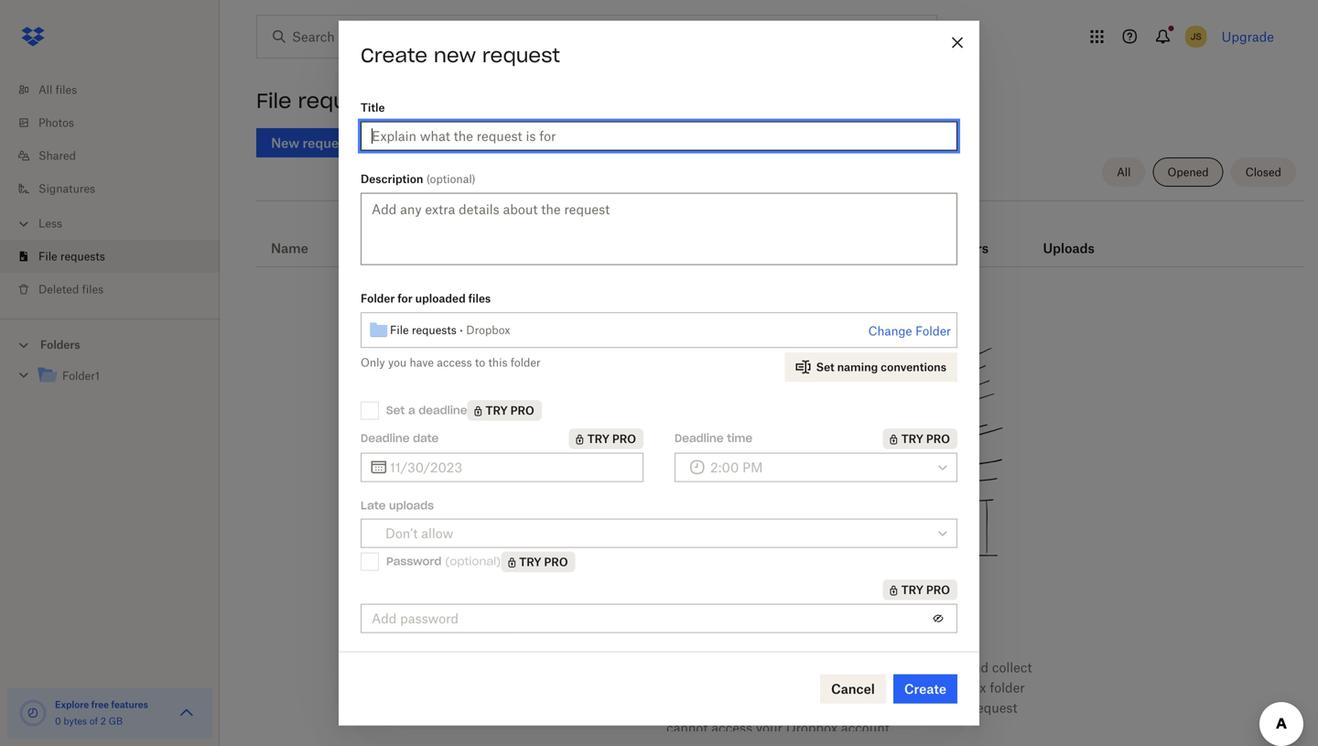 Task type: vqa. For each thing, say whether or not it's contained in the screenshot.
file requests list item
yes



Task type: describe. For each thing, give the bounding box(es) containing it.
deadline for deadline time
[[675, 431, 724, 446]]

a inside dialog
[[408, 403, 415, 417]]

from for anyone,
[[610, 660, 638, 675]]

2 horizontal spatial your
[[920, 700, 946, 716]]

shared
[[38, 149, 76, 163]]

deadline date
[[361, 431, 439, 446]]

collect
[[992, 660, 1032, 675]]

is
[[695, 700, 705, 716]]

they
[[745, 660, 771, 675]]

( for password
[[445, 555, 450, 569]]

your
[[617, 700, 645, 716]]

deadline for deadline date
[[361, 431, 410, 446]]

only you have access to this folder
[[361, 356, 541, 370]]

time
[[727, 431, 753, 446]]

cancel button
[[820, 674, 886, 704]]

whether
[[692, 660, 742, 675]]

description ( optional )
[[361, 172, 476, 186]]

be
[[730, 680, 745, 695]]

those
[[793, 700, 827, 716]]

account
[[872, 660, 921, 675]]

folder1
[[62, 369, 100, 383]]

less image
[[15, 215, 33, 233]]

password
[[386, 555, 442, 569]]

deadline time
[[675, 431, 753, 446]]

Add any extra details about the request text field
[[361, 193, 958, 265]]

set a deadline
[[386, 403, 467, 417]]

file requests link
[[15, 240, 220, 273]]

optional for password ( optional )
[[450, 555, 496, 569]]

create button
[[893, 674, 958, 704]]

new
[[434, 43, 476, 68]]

about
[[418, 135, 453, 151]]

only
[[361, 356, 385, 370]]

or
[[924, 660, 936, 675]]

2
[[101, 716, 106, 727]]

Add password password field
[[372, 608, 924, 628]]

0
[[55, 716, 61, 727]]

closed button
[[1231, 157, 1297, 187]]

files for all files
[[55, 83, 77, 97]]

2 vertical spatial a
[[925, 680, 932, 695]]

dropbox.
[[615, 680, 670, 695]]

file inside request files from anyone, whether they have a dropbox account or not, and collect them in your dropbox. files will be automatically organized into a dropbox folder you choose. your privacy is important, so those who upload to your file request cannot access your dropbox account.
[[950, 700, 969, 716]]

request
[[528, 660, 577, 675]]

files for request files from anyone, whether they have a dropbox account or not, and collect them in your dropbox. files will be automatically organized into a dropbox folder you choose. your privacy is important, so those who upload to your file request cannot access your dropbox account.
[[581, 660, 606, 675]]

uploaded
[[415, 292, 466, 305]]

from for someone?
[[785, 613, 835, 639]]

opened
[[1168, 165, 1209, 179]]

all files link
[[15, 73, 220, 106]]

deleted files
[[38, 282, 104, 296]]

gb
[[109, 716, 123, 727]]

folder inside button
[[916, 324, 951, 338]]

1 horizontal spatial file
[[256, 88, 292, 114]]

dropbox image
[[15, 18, 51, 55]]

learn about file requests link
[[380, 135, 531, 151]]

0 vertical spatial folder
[[361, 292, 395, 305]]

list containing all files
[[0, 62, 220, 319]]

privacy
[[648, 700, 692, 716]]

naming
[[837, 360, 878, 374]]

this
[[488, 356, 508, 370]]

name
[[271, 240, 308, 256]]

access inside request files from anyone, whether they have a dropbox account or not, and collect them in your dropbox. files will be automatically organized into a dropbox folder you choose. your privacy is important, so those who upload to your file request cannot access your dropbox account.
[[712, 720, 753, 736]]

optional for description ( optional )
[[430, 172, 472, 186]]

change
[[869, 324, 913, 338]]

folders button
[[0, 331, 220, 358]]

request inside request files from anyone, whether they have a dropbox account or not, and collect them in your dropbox. files will be automatically organized into a dropbox folder you choose. your privacy is important, so those who upload to your file request cannot access your dropbox account.
[[972, 700, 1018, 716]]

folder1 link
[[37, 364, 205, 389]]

closed
[[1246, 165, 1282, 179]]

file requests list item
[[0, 240, 220, 273]]

deleted
[[38, 282, 79, 296]]

bytes
[[64, 716, 87, 727]]

upgrade
[[1222, 29, 1275, 44]]

change folder
[[869, 324, 951, 338]]

something
[[667, 613, 779, 639]]

signatures
[[38, 182, 95, 195]]

set naming conventions
[[816, 360, 947, 374]]

photos link
[[15, 106, 220, 139]]

create new request
[[361, 43, 560, 68]]

0 horizontal spatial your
[[585, 680, 612, 695]]

automatically
[[748, 680, 831, 695]]

conventions
[[881, 360, 947, 374]]

cancel
[[831, 681, 875, 697]]

signatures link
[[15, 172, 220, 205]]

deleted files link
[[15, 273, 220, 306]]

in
[[570, 680, 581, 695]]

them
[[535, 680, 566, 695]]

dropbox up cancel
[[817, 660, 869, 675]]

to inside request files from anyone, whether they have a dropbox account or not, and collect them in your dropbox. files will be automatically organized into a dropbox folder you choose. your privacy is important, so those who upload to your file request cannot access your dropbox account.
[[904, 700, 916, 716]]

2 vertical spatial your
[[756, 720, 783, 736]]

file requests • dropbox
[[390, 323, 510, 337]]

of
[[90, 716, 98, 727]]

learn
[[380, 135, 415, 151]]

0 horizontal spatial file
[[456, 135, 475, 151]]

dropbox down 'those' at the right
[[786, 720, 838, 736]]

1 horizontal spatial file requests
[[256, 88, 392, 114]]

all for all files
[[38, 83, 52, 97]]

who
[[830, 700, 856, 716]]

shared link
[[15, 139, 220, 172]]

1 horizontal spatial a
[[807, 660, 814, 675]]

file inside create new request dialog
[[390, 323, 409, 337]]

learn about file requests
[[380, 135, 531, 151]]

have inside request files from anyone, whether they have a dropbox account or not, and collect them in your dropbox. files will be automatically organized into a dropbox folder you choose. your privacy is important, so those who upload to your file request cannot access your dropbox account.
[[775, 660, 803, 675]]



Task type: locate. For each thing, give the bounding box(es) containing it.
set left naming
[[816, 360, 835, 374]]

have inside create new request dialog
[[410, 356, 434, 370]]

optional
[[430, 172, 472, 186], [450, 555, 496, 569]]

change folder button
[[869, 320, 951, 342]]

not,
[[940, 660, 963, 675]]

) for password ( optional )
[[496, 555, 501, 569]]

you right only
[[388, 356, 407, 370]]

1 vertical spatial optional
[[450, 555, 496, 569]]

0 horizontal spatial deadline
[[361, 431, 410, 446]]

1 horizontal spatial file
[[950, 700, 969, 716]]

0 vertical spatial file
[[456, 135, 475, 151]]

0 horizontal spatial file
[[38, 250, 57, 263]]

your down into on the right of page
[[920, 700, 946, 716]]

1 vertical spatial create
[[904, 681, 947, 697]]

late uploads
[[361, 498, 434, 513]]

0 vertical spatial file requests
[[256, 88, 392, 114]]

Title text field
[[372, 126, 947, 146]]

0 vertical spatial set
[[816, 360, 835, 374]]

request right new
[[482, 43, 560, 68]]

choose.
[[568, 700, 614, 716]]

folder left for
[[361, 292, 395, 305]]

( for description
[[426, 172, 430, 186]]

1 vertical spatial access
[[712, 720, 753, 736]]

folder for uploaded files
[[361, 292, 491, 305]]

request down and
[[972, 700, 1018, 716]]

description
[[361, 172, 423, 186]]

0 horizontal spatial folder
[[511, 356, 541, 370]]

1 horizontal spatial folder
[[990, 680, 1025, 695]]

2 vertical spatial file
[[390, 323, 409, 337]]

1 horizontal spatial create
[[904, 681, 947, 697]]

to inside create new request dialog
[[475, 356, 485, 370]]

requests up deleted files
[[60, 250, 105, 263]]

will
[[705, 680, 727, 695]]

late
[[361, 498, 386, 513]]

2 horizontal spatial a
[[925, 680, 932, 695]]

all files
[[38, 83, 77, 97]]

organized
[[834, 680, 894, 695]]

0 vertical spatial all
[[38, 83, 52, 97]]

0 horizontal spatial file requests
[[38, 250, 105, 263]]

dropbox down not,
[[935, 680, 987, 695]]

•
[[460, 323, 463, 337]]

1 vertical spatial request
[[972, 700, 1018, 716]]

deadline
[[419, 403, 467, 417]]

1 horizontal spatial access
[[712, 720, 753, 736]]

upload
[[859, 700, 901, 716]]

a up automatically at bottom
[[807, 660, 814, 675]]

create for create new request
[[361, 43, 428, 68]]

files
[[673, 680, 702, 695]]

1 vertical spatial your
[[920, 700, 946, 716]]

your up choose.
[[585, 680, 612, 695]]

1 vertical spatial you
[[542, 700, 564, 716]]

your
[[585, 680, 612, 695], [920, 700, 946, 716], [756, 720, 783, 736]]

into
[[898, 680, 921, 695]]

create for create
[[904, 681, 947, 697]]

set for set a deadline
[[386, 403, 405, 417]]

explore
[[55, 699, 89, 711]]

file
[[256, 88, 292, 114], [38, 250, 57, 263], [390, 323, 409, 337]]

column header
[[716, 208, 904, 266], [543, 215, 653, 259], [918, 215, 992, 259], [1043, 215, 1117, 259]]

0 horizontal spatial )
[[472, 172, 476, 186]]

files for deleted files
[[82, 282, 104, 296]]

from
[[785, 613, 835, 639], [610, 660, 638, 675]]

cannot
[[667, 720, 708, 736]]

you
[[388, 356, 407, 370], [542, 700, 564, 716]]

1 vertical spatial )
[[496, 555, 501, 569]]

0 horizontal spatial create
[[361, 43, 428, 68]]

0 vertical spatial from
[[785, 613, 835, 639]]

access inside create new request dialog
[[437, 356, 472, 370]]

files inside create new request dialog
[[468, 292, 491, 305]]

folder
[[511, 356, 541, 370], [990, 680, 1025, 695]]

file right about
[[456, 135, 475, 151]]

access
[[437, 356, 472, 370], [712, 720, 753, 736]]

1 vertical spatial set
[[386, 403, 405, 417]]

1 vertical spatial from
[[610, 660, 638, 675]]

file
[[456, 135, 475, 151], [950, 700, 969, 716]]

folder down collect
[[990, 680, 1025, 695]]

files right uploaded
[[468, 292, 491, 305]]

0 horizontal spatial all
[[38, 83, 52, 97]]

0 horizontal spatial to
[[475, 356, 485, 370]]

file down not,
[[950, 700, 969, 716]]

set up deadline date
[[386, 403, 405, 417]]

0 vertical spatial folder
[[511, 356, 541, 370]]

you down them
[[542, 700, 564, 716]]

( right description
[[426, 172, 430, 186]]

2 horizontal spatial file
[[390, 323, 409, 337]]

to down into on the right of page
[[904, 700, 916, 716]]

create up title
[[361, 43, 428, 68]]

anyone,
[[642, 660, 688, 675]]

requests inside "list item"
[[60, 250, 105, 263]]

someone?
[[842, 613, 954, 639]]

account.
[[841, 720, 894, 736]]

a up deadline date
[[408, 403, 415, 417]]

folder right the this
[[511, 356, 541, 370]]

0 vertical spatial to
[[475, 356, 485, 370]]

0 vertical spatial you
[[388, 356, 407, 370]]

1 vertical spatial folder
[[990, 680, 1025, 695]]

files inside request files from anyone, whether they have a dropbox account or not, and collect them in your dropbox. files will be automatically organized into a dropbox folder you choose. your privacy is important, so those who upload to your file request cannot access your dropbox account.
[[581, 660, 606, 675]]

0 horizontal spatial from
[[610, 660, 638, 675]]

0 horizontal spatial set
[[386, 403, 405, 417]]

1 vertical spatial all
[[1117, 165, 1131, 179]]

1 horizontal spatial set
[[816, 360, 835, 374]]

1 horizontal spatial your
[[756, 720, 783, 736]]

less
[[38, 217, 62, 230]]

deadline left date
[[361, 431, 410, 446]]

dropbox inside create new request dialog
[[466, 323, 510, 337]]

for
[[398, 292, 413, 305]]

0 horizontal spatial access
[[437, 356, 472, 370]]

0 vertical spatial file
[[256, 88, 292, 114]]

0 horizontal spatial (
[[426, 172, 430, 186]]

optional right password on the bottom
[[450, 555, 496, 569]]

2 deadline from the left
[[675, 431, 724, 446]]

0 horizontal spatial have
[[410, 356, 434, 370]]

set for set naming conventions
[[816, 360, 835, 374]]

0 vertical spatial )
[[472, 172, 476, 186]]

features
[[111, 699, 148, 711]]

file requests
[[256, 88, 392, 114], [38, 250, 105, 263]]

requests right about
[[479, 135, 531, 151]]

folder up conventions
[[916, 324, 951, 338]]

0 vertical spatial have
[[410, 356, 434, 370]]

file requests up learn
[[256, 88, 392, 114]]

all up photos
[[38, 83, 52, 97]]

and
[[966, 660, 989, 675]]

0 vertical spatial create
[[361, 43, 428, 68]]

dropbox right •
[[466, 323, 510, 337]]

create
[[361, 43, 428, 68], [904, 681, 947, 697]]

0 vertical spatial access
[[437, 356, 472, 370]]

explore free features 0 bytes of 2 gb
[[55, 699, 148, 727]]

free
[[91, 699, 109, 711]]

1 horizontal spatial have
[[775, 660, 803, 675]]

1 horizontal spatial you
[[542, 700, 564, 716]]

need
[[606, 613, 661, 639]]

folder inside create new request dialog
[[511, 356, 541, 370]]

) right password on the bottom
[[496, 555, 501, 569]]

requests up learn
[[298, 88, 392, 114]]

1 vertical spatial to
[[904, 700, 916, 716]]

0 horizontal spatial a
[[408, 403, 415, 417]]

all inside button
[[1117, 165, 1131, 179]]

access down important,
[[712, 720, 753, 736]]

so
[[776, 700, 790, 716]]

1 vertical spatial a
[[807, 660, 814, 675]]

folder
[[361, 292, 395, 305], [916, 324, 951, 338]]

your down so
[[756, 720, 783, 736]]

0 vertical spatial a
[[408, 403, 415, 417]]

create down or at the bottom right of the page
[[904, 681, 947, 697]]

photos
[[38, 116, 74, 130]]

0 vertical spatial request
[[482, 43, 560, 68]]

1 vertical spatial file
[[38, 250, 57, 263]]

all left opened button
[[1117, 165, 1131, 179]]

folders
[[40, 338, 80, 352]]

you inside create new request dialog
[[388, 356, 407, 370]]

1 horizontal spatial deadline
[[675, 431, 724, 446]]

pro
[[511, 404, 535, 418], [612, 432, 636, 446], [926, 432, 950, 446], [544, 555, 568, 569], [926, 583, 950, 597]]

from up automatically at bottom
[[785, 613, 835, 639]]

requests left •
[[412, 323, 457, 337]]

1 horizontal spatial to
[[904, 700, 916, 716]]

deadline left time
[[675, 431, 724, 446]]

requests inside create new request dialog
[[412, 323, 457, 337]]

request files from anyone, whether they have a dropbox account or not, and collect them in your dropbox. files will be automatically organized into a dropbox folder you choose. your privacy is important, so those who upload to your file request cannot access your dropbox account.
[[528, 660, 1032, 736]]

files up photos
[[55, 83, 77, 97]]

1 horizontal spatial from
[[785, 613, 835, 639]]

have down file requests • dropbox
[[410, 356, 434, 370]]

files up in
[[581, 660, 606, 675]]

1 horizontal spatial (
[[445, 555, 450, 569]]

files
[[55, 83, 77, 97], [82, 282, 104, 296], [468, 292, 491, 305], [581, 660, 606, 675]]

create inside button
[[904, 681, 947, 697]]

)
[[472, 172, 476, 186], [496, 555, 501, 569]]

date
[[413, 431, 439, 446]]

create new request dialog
[[339, 21, 980, 726]]

need something from someone?
[[606, 613, 954, 639]]

you inside request files from anyone, whether they have a dropbox account or not, and collect them in your dropbox. files will be automatically organized into a dropbox folder you choose. your privacy is important, so those who upload to your file request cannot access your dropbox account.
[[542, 700, 564, 716]]

request
[[482, 43, 560, 68], [972, 700, 1018, 716]]

to left the this
[[475, 356, 485, 370]]

a
[[408, 403, 415, 417], [807, 660, 814, 675], [925, 680, 932, 695]]

0 horizontal spatial you
[[388, 356, 407, 370]]

name row
[[256, 208, 1304, 267]]

all for all
[[1117, 165, 1131, 179]]

from inside request files from anyone, whether they have a dropbox account or not, and collect them in your dropbox. files will be automatically organized into a dropbox folder you choose. your privacy is important, so those who upload to your file request cannot access your dropbox account.
[[610, 660, 638, 675]]

have up automatically at bottom
[[775, 660, 803, 675]]

access down file requests • dropbox
[[437, 356, 472, 370]]

0 vertical spatial (
[[426, 172, 430, 186]]

1 deadline from the left
[[361, 431, 410, 446]]

try
[[486, 404, 508, 418], [588, 432, 610, 446], [902, 432, 924, 446], [519, 555, 542, 569], [902, 583, 924, 597]]

) for description ( optional )
[[472, 172, 476, 186]]

from up the dropbox.
[[610, 660, 638, 675]]

file inside 'file requests' link
[[38, 250, 57, 263]]

uploads
[[389, 498, 434, 513]]

a right into on the right of page
[[925, 680, 932, 695]]

files right deleted on the top
[[82, 282, 104, 296]]

dropbox
[[466, 323, 510, 337], [817, 660, 869, 675], [935, 680, 987, 695], [786, 720, 838, 736]]

1 vertical spatial have
[[775, 660, 803, 675]]

1 horizontal spatial )
[[496, 555, 501, 569]]

upgrade link
[[1222, 29, 1275, 44]]

) down learn about file requests
[[472, 172, 476, 186]]

0 horizontal spatial folder
[[361, 292, 395, 305]]

pro trial element
[[467, 400, 542, 421], [569, 428, 644, 449], [883, 428, 958, 449], [501, 552, 576, 572], [883, 579, 958, 600]]

file requests inside 'file requests' link
[[38, 250, 105, 263]]

list
[[0, 62, 220, 319]]

1 vertical spatial file requests
[[38, 250, 105, 263]]

None text field
[[390, 457, 633, 477]]

1 horizontal spatial request
[[972, 700, 1018, 716]]

1 vertical spatial folder
[[916, 324, 951, 338]]

set inside 'button'
[[816, 360, 835, 374]]

optional down learn about file requests link
[[430, 172, 472, 186]]

deadline
[[361, 431, 410, 446], [675, 431, 724, 446]]

all button
[[1103, 157, 1146, 187]]

title
[[361, 101, 385, 115]]

folder inside request files from anyone, whether they have a dropbox account or not, and collect them in your dropbox. files will be automatically organized into a dropbox folder you choose. your privacy is important, so those who upload to your file request cannot access your dropbox account.
[[990, 680, 1025, 695]]

0 vertical spatial your
[[585, 680, 612, 695]]

file requests up deleted files
[[38, 250, 105, 263]]

quota usage element
[[18, 699, 48, 728]]

1 vertical spatial (
[[445, 555, 450, 569]]

password ( optional )
[[386, 555, 501, 569]]

set naming conventions button
[[785, 353, 958, 382]]

( right password on the bottom
[[445, 555, 450, 569]]

1 horizontal spatial all
[[1117, 165, 1131, 179]]

1 horizontal spatial folder
[[916, 324, 951, 338]]

0 horizontal spatial request
[[482, 43, 560, 68]]

0 vertical spatial optional
[[430, 172, 472, 186]]

1 vertical spatial file
[[950, 700, 969, 716]]

important,
[[709, 700, 772, 716]]

request inside create new request dialog
[[482, 43, 560, 68]]



